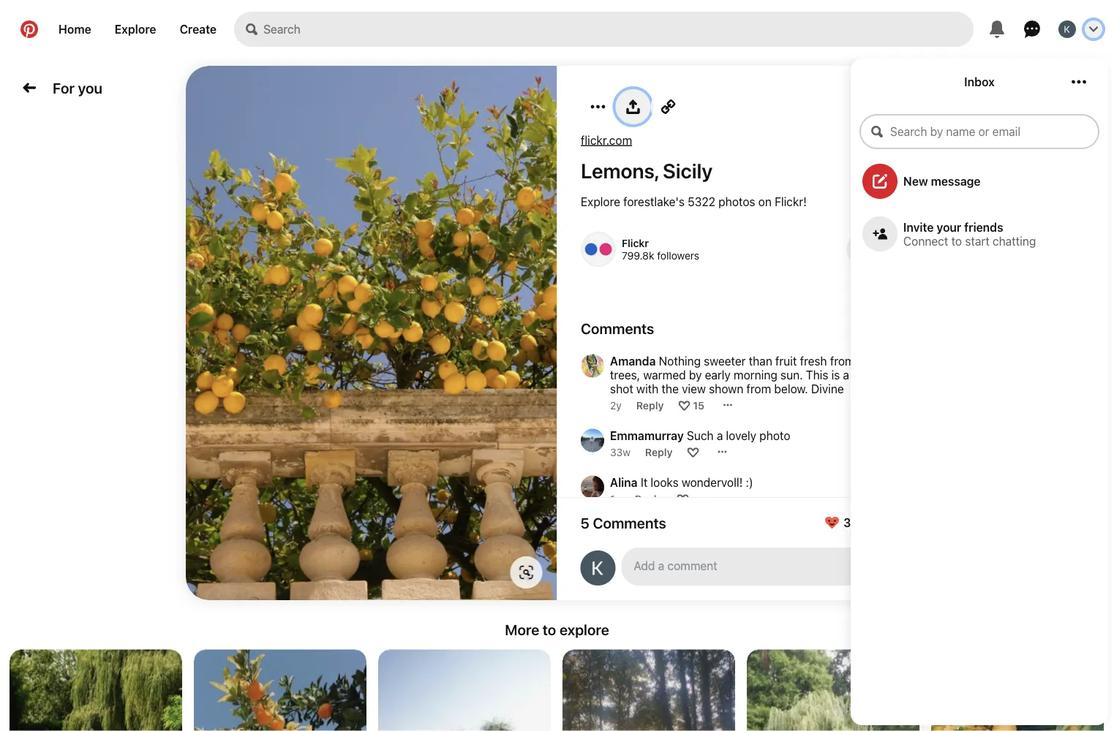 Task type: locate. For each thing, give the bounding box(es) containing it.
:)
[[746, 476, 753, 490]]

0 horizontal spatial from
[[746, 382, 771, 396]]

from down the than
[[746, 382, 771, 396]]

reply button down emmamurray
[[645, 446, 673, 458]]

0 vertical spatial reply
[[636, 399, 664, 411]]

1 horizontal spatial a
[[843, 368, 849, 382]]

followers
[[657, 250, 699, 262]]

kendall parks image
[[1059, 20, 1076, 38]]

explore inside lemons, sicily main content
[[581, 195, 620, 209]]

reply
[[636, 399, 664, 411], [645, 446, 673, 458], [635, 493, 662, 505]]

33w
[[610, 446, 630, 458]]

new message
[[904, 175, 981, 188]]

comments
[[581, 320, 654, 337], [593, 515, 666, 532]]

to inside invite your friends connect to start chatting
[[952, 234, 962, 248]]

a right such
[[717, 429, 723, 443]]

the
[[858, 355, 875, 368], [662, 382, 679, 396]]

flickr.com link
[[581, 133, 632, 147]]

reply for emmamurray
[[645, 446, 673, 458]]

1 vertical spatial reply button
[[645, 446, 673, 458]]

flickr avatar link image
[[581, 232, 616, 267]]

0 vertical spatial lovely
[[852, 368, 883, 382]]

reply button down it
[[635, 493, 662, 505]]

new message button
[[851, 158, 1109, 205]]

799.8k
[[622, 250, 654, 262]]

the right is
[[858, 355, 875, 368]]

reply down it
[[635, 493, 662, 505]]

1 vertical spatial to
[[543, 621, 556, 638]]

comments up amanda
[[581, 320, 654, 337]]

comments down 1y
[[593, 515, 666, 532]]

fresh
[[800, 355, 827, 368]]

0 vertical spatial reply button
[[636, 399, 664, 411]]

0 horizontal spatial lovely
[[726, 429, 756, 443]]

compose new message image
[[873, 174, 888, 189]]

flickr
[[622, 237, 649, 250]]

invite
[[904, 220, 934, 234]]

1 vertical spatial explore
[[581, 195, 620, 209]]

a
[[843, 368, 849, 382], [717, 429, 723, 443]]

list
[[0, 650, 1114, 732]]

emmamurray image
[[581, 429, 604, 453]]

3 this contains an image of: image from the left
[[563, 650, 735, 732]]

inbox
[[965, 75, 995, 89]]

explore down lemons,
[[581, 195, 620, 209]]

sweeter
[[704, 355, 746, 368]]

shown
[[709, 382, 743, 396]]

react image down emmamurray such a lovely photo
[[687, 446, 699, 458]]

0 horizontal spatial explore
[[115, 22, 156, 36]]

reply button
[[636, 399, 664, 411], [645, 446, 673, 458], [635, 493, 662, 505]]

connect
[[904, 234, 949, 248]]

Add a comment field
[[634, 559, 860, 573]]

2 vertical spatial reply button
[[635, 493, 662, 505]]

lovely left the photo
[[726, 429, 756, 443]]

the up react icon
[[662, 382, 679, 396]]

emmamurray such a lovely photo
[[610, 429, 790, 443]]

a inside nothing sweeter than fruit fresh from the trees, warmed by early morning sun. this is a lovely shot with the view shown from below. divine
[[843, 368, 849, 382]]

photo
[[759, 429, 790, 443]]

morning
[[734, 368, 777, 382]]

friends
[[965, 220, 1004, 234]]

reply down emmamurray
[[645, 446, 673, 458]]

0 vertical spatial explore
[[115, 22, 156, 36]]

1 horizontal spatial lovely
[[852, 368, 883, 382]]

explore link
[[103, 12, 168, 47]]

reply button for emmamurray
[[645, 446, 673, 458]]

0 vertical spatial to
[[952, 234, 962, 248]]

than
[[749, 355, 772, 368]]

amanda link
[[610, 355, 656, 368]]

create link
[[168, 12, 228, 47]]

1 horizontal spatial from
[[830, 355, 855, 368]]

reply button down with
[[636, 399, 664, 411]]

1 horizontal spatial to
[[952, 234, 962, 248]]

divine
[[811, 382, 844, 396]]

reply down with
[[636, 399, 664, 411]]

alina link
[[610, 476, 637, 490]]

alina it looks wondervoll! :)
[[610, 476, 753, 490]]

it
[[641, 476, 647, 490]]

lovely
[[852, 368, 883, 382], [726, 429, 756, 443]]

a right is
[[843, 368, 849, 382]]

2 vertical spatial reply
[[635, 493, 662, 505]]

2y
[[610, 399, 621, 411]]

shot
[[610, 382, 633, 396]]

1 vertical spatial from
[[746, 382, 771, 396]]

more
[[505, 621, 539, 638]]

0 vertical spatial the
[[858, 355, 875, 368]]

15 button
[[693, 399, 704, 411]]

you
[[78, 79, 102, 96]]

0 horizontal spatial the
[[662, 382, 679, 396]]

explore
[[115, 22, 156, 36], [581, 195, 620, 209]]

to
[[952, 234, 962, 248], [543, 621, 556, 638]]

home link
[[47, 12, 103, 47]]

0 vertical spatial a
[[843, 368, 849, 382]]

this contains an image of: image
[[10, 650, 182, 732], [378, 650, 551, 732], [563, 650, 735, 732], [747, 650, 920, 732]]

message
[[931, 175, 981, 188]]

alina image
[[581, 476, 604, 499]]

1 vertical spatial react image
[[677, 493, 689, 505]]

from
[[830, 355, 855, 368], [746, 382, 771, 396]]

from right this
[[830, 355, 855, 368]]

nothing
[[659, 355, 701, 368]]

explore
[[560, 621, 609, 638]]

1 vertical spatial comments
[[593, 515, 666, 532]]

to left start
[[952, 234, 962, 248]]

this contains an image of: the most beautiful places on the amalfi coast - image
[[932, 650, 1104, 732]]

5 comments
[[581, 515, 666, 532]]

click to shop image
[[519, 566, 534, 580]]

1 horizontal spatial explore
[[581, 195, 620, 209]]

to right more
[[543, 621, 556, 638]]

explore right 'home'
[[115, 22, 156, 36]]

your
[[937, 220, 962, 234]]

explore forestlake's 5322 photos on flickr!
[[581, 195, 807, 209]]

1 vertical spatial a
[[717, 429, 723, 443]]

2 this contains an image of: image from the left
[[378, 650, 551, 732]]

forestlake's
[[623, 195, 684, 209]]

0 horizontal spatial to
[[543, 621, 556, 638]]

react image
[[678, 400, 690, 411]]

react image down the alina it looks wondervoll! :)
[[677, 493, 689, 505]]

react image
[[687, 446, 699, 458], [677, 493, 689, 505]]

with
[[636, 382, 658, 396]]

lemons, sicily main content
[[0, 0, 1114, 732]]

lovely right is
[[852, 368, 883, 382]]

such
[[687, 429, 714, 443]]

1 vertical spatial reply
[[645, 446, 673, 458]]

flickr link
[[622, 237, 649, 250]]

0 vertical spatial react image
[[687, 446, 699, 458]]

for you
[[53, 79, 102, 96]]

0 vertical spatial from
[[830, 355, 855, 368]]



Task type: describe. For each thing, give the bounding box(es) containing it.
new
[[904, 175, 928, 188]]

follow
[[858, 243, 894, 256]]

sicily
[[663, 159, 713, 183]]

lovely inside nothing sweeter than fruit fresh from the trees, warmed by early morning sun. this is a lovely shot with the view shown from below. divine
[[852, 368, 883, 382]]

5322
[[688, 195, 715, 209]]

1 vertical spatial lovely
[[726, 429, 756, 443]]

photos
[[718, 195, 755, 209]]

Search text field
[[264, 12, 974, 47]]

reply for alina
[[635, 493, 662, 505]]

explore for explore forestlake's 5322 photos on flickr!
[[581, 195, 620, 209]]

explore for explore
[[115, 22, 156, 36]]

by
[[689, 368, 702, 382]]

lemons,
[[581, 159, 658, 183]]

reply button for alina
[[635, 493, 662, 505]]

lemons, sicily link
[[581, 159, 906, 183]]

trees,
[[610, 368, 640, 382]]

for
[[53, 79, 75, 96]]

view
[[682, 382, 706, 396]]

looks
[[651, 476, 678, 490]]

sun.
[[780, 368, 803, 382]]

30
[[844, 516, 859, 530]]

5
[[581, 515, 590, 532]]

amanda
[[610, 355, 656, 368]]

1 this contains an image of: image from the left
[[10, 650, 182, 732]]

follow button
[[846, 232, 906, 267]]

1 horizontal spatial the
[[858, 355, 875, 368]]

this contains an image of: vsop image
[[194, 650, 367, 732]]

15
[[693, 399, 704, 411]]

start
[[965, 234, 990, 248]]

emmamurray link
[[610, 429, 684, 443]]

4 this contains an image of: image from the left
[[747, 650, 920, 732]]

wondervoll!
[[681, 476, 743, 490]]

flickr!
[[775, 195, 807, 209]]

create
[[180, 22, 217, 36]]

fruit
[[775, 355, 797, 368]]

flickr 799.8k followers
[[622, 237, 699, 262]]

chatting
[[993, 234, 1036, 248]]

home
[[59, 22, 91, 36]]

more to explore
[[505, 621, 609, 638]]

on
[[758, 195, 772, 209]]

below.
[[774, 382, 808, 396]]

for you button
[[47, 73, 108, 102]]

react image for looks
[[677, 493, 689, 505]]

reply for amanda
[[636, 399, 664, 411]]

react image for a
[[687, 446, 699, 458]]

warmed
[[643, 368, 686, 382]]

0 horizontal spatial a
[[717, 429, 723, 443]]

kendallparks02 image
[[581, 551, 616, 586]]

amanda image
[[581, 355, 604, 378]]

this
[[806, 368, 828, 382]]

lemons, sicily
[[581, 159, 713, 183]]

invite your friends connect to start chatting
[[904, 220, 1036, 248]]

nothing sweeter than fruit fresh from the trees, warmed by early morning sun. this is a lovely shot with the view shown from below. divine
[[610, 355, 886, 396]]

0 vertical spatial comments
[[581, 320, 654, 337]]

is
[[831, 368, 840, 382]]

flickr.com
[[581, 133, 632, 147]]

emmamurray
[[610, 429, 684, 443]]

comments button
[[581, 320, 906, 337]]

early
[[705, 368, 731, 382]]

1y
[[610, 493, 620, 505]]

alina
[[610, 476, 637, 490]]

search icon image
[[246, 23, 258, 35]]

1 vertical spatial the
[[662, 382, 679, 396]]

reply button for amanda
[[636, 399, 664, 411]]

invite your friends image
[[873, 227, 888, 241]]

Contacts Search Field search field
[[860, 114, 1100, 149]]



Task type: vqa. For each thing, say whether or not it's contained in the screenshot.
to
yes



